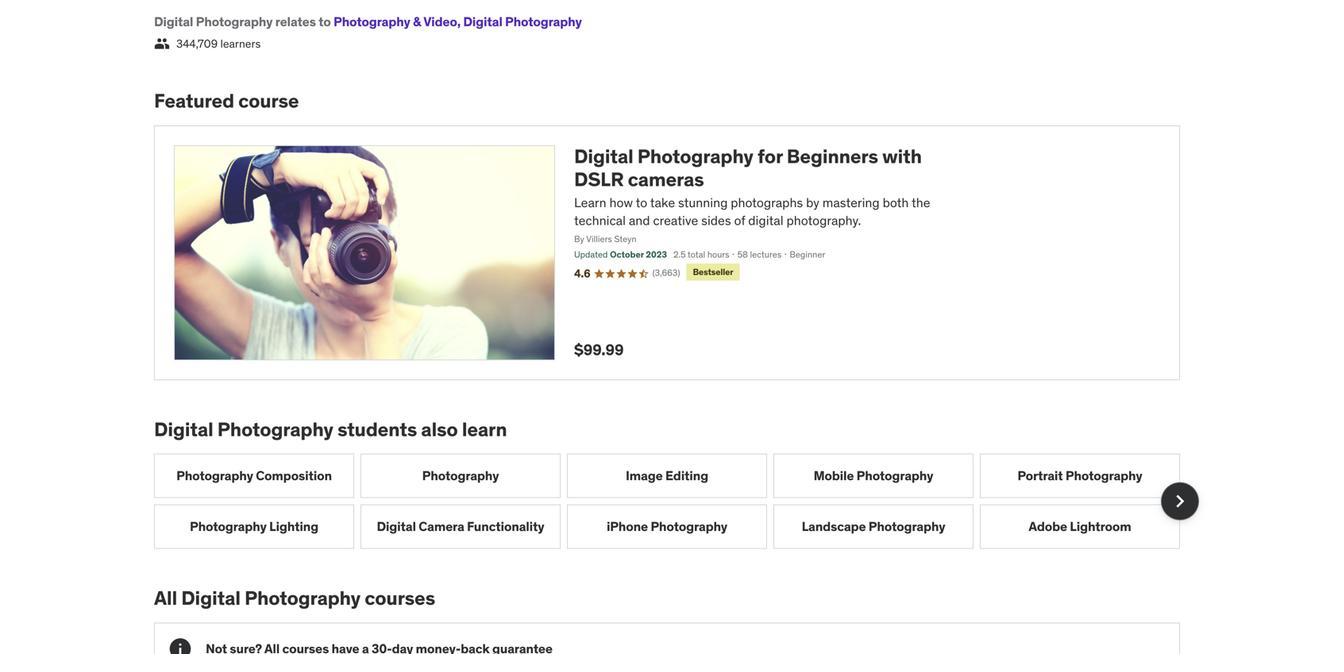 Task type: vqa. For each thing, say whether or not it's contained in the screenshot.
the leftmost try,
no



Task type: locate. For each thing, give the bounding box(es) containing it.
photographs
[[731, 195, 803, 211]]

courses
[[365, 587, 435, 610]]

relates
[[275, 14, 316, 30]]

creative
[[653, 212, 698, 229]]

steyn
[[614, 233, 637, 245]]

october
[[610, 249, 644, 260]]

digital camera functionality link
[[361, 505, 561, 549]]

58
[[738, 249, 748, 260]]

1 vertical spatial to
[[636, 195, 647, 211]]

portrait photography
[[1018, 468, 1142, 484]]

students
[[337, 418, 417, 441]]

camera
[[419, 519, 464, 535]]

featured
[[154, 89, 234, 113]]

digital for digital photography students also learn
[[154, 418, 213, 441]]

all
[[154, 587, 177, 610]]

composition
[[256, 468, 332, 484]]

iphone photography
[[607, 519, 727, 535]]

0 horizontal spatial to
[[319, 14, 331, 30]]

sides
[[701, 212, 731, 229]]

adobe lightroom
[[1029, 519, 1131, 535]]

also
[[421, 418, 458, 441]]

lightroom
[[1070, 519, 1131, 535]]

0 vertical spatial to
[[319, 14, 331, 30]]

photography inside digital photography for beginners with dslr cameras learn how to take stunning photographs by mastering both the technical and creative sides of digital photography. by villiers steyn
[[637, 145, 754, 168]]

to up and
[[636, 195, 647, 211]]

mobile photography link
[[773, 454, 974, 499]]

small image
[[154, 36, 170, 52]]

iphone
[[607, 519, 648, 535]]

to right relates
[[319, 14, 331, 30]]

beginners
[[787, 145, 878, 168]]

adobe lightroom link
[[980, 505, 1180, 549]]

carousel element
[[154, 454, 1199, 549]]

adobe
[[1029, 519, 1067, 535]]

all digital photography courses
[[154, 587, 435, 610]]

photography
[[196, 14, 273, 30], [334, 14, 410, 30], [505, 14, 582, 30], [637, 145, 754, 168], [217, 418, 333, 441], [176, 468, 253, 484], [422, 468, 499, 484], [857, 468, 933, 484], [1066, 468, 1142, 484], [190, 519, 267, 535], [651, 519, 727, 535], [869, 519, 945, 535], [245, 587, 361, 610]]

mobile photography
[[814, 468, 933, 484]]

editing
[[665, 468, 708, 484]]

digital inside digital photography for beginners with dslr cameras learn how to take stunning photographs by mastering both the technical and creative sides of digital photography. by villiers steyn
[[574, 145, 633, 168]]

total
[[688, 249, 705, 260]]

by
[[806, 195, 819, 211]]

functionality
[[467, 519, 544, 535]]

featured course
[[154, 89, 299, 113]]

photography composition
[[176, 468, 332, 484]]

by
[[574, 233, 584, 245]]

updated october 2023
[[574, 249, 667, 260]]

(3,663)
[[652, 267, 680, 278]]

2.5 total hours
[[673, 249, 729, 260]]

$99.99
[[574, 340, 624, 359]]

photography inside "link"
[[176, 468, 253, 484]]

digital photography students also learn
[[154, 418, 507, 441]]

for
[[758, 145, 783, 168]]

with
[[882, 145, 922, 168]]

digital
[[154, 14, 193, 30], [463, 14, 502, 30], [574, 145, 633, 168], [154, 418, 213, 441], [377, 519, 416, 535], [181, 587, 240, 610]]

to
[[319, 14, 331, 30], [636, 195, 647, 211]]

344,709 learners
[[176, 36, 261, 51]]

landscape photography
[[802, 519, 945, 535]]

mobile
[[814, 468, 854, 484]]

digital inside digital camera functionality link
[[377, 519, 416, 535]]

1 horizontal spatial to
[[636, 195, 647, 211]]

bestseller
[[693, 267, 733, 278]]

villiers
[[586, 233, 612, 245]]

stunning
[[678, 195, 728, 211]]

image
[[626, 468, 663, 484]]



Task type: describe. For each thing, give the bounding box(es) containing it.
hours
[[707, 249, 729, 260]]

lighting
[[269, 519, 318, 535]]

&
[[413, 14, 421, 30]]

digital photography link
[[457, 14, 582, 30]]

iphone photography link
[[567, 505, 767, 549]]

digital
[[748, 212, 783, 229]]

digital camera functionality
[[377, 519, 544, 535]]

technical
[[574, 212, 626, 229]]

next image
[[1167, 489, 1193, 514]]

of
[[734, 212, 745, 229]]

digital photography relates to photography & video digital photography
[[154, 14, 582, 30]]

the
[[912, 195, 930, 211]]

2023
[[646, 249, 667, 260]]

beginner
[[790, 249, 825, 260]]

digital photography for beginners with dslr cameras learn how to take stunning photographs by mastering both the technical and creative sides of digital photography. by villiers steyn
[[574, 145, 930, 245]]

photography composition link
[[154, 454, 354, 499]]

digital for digital photography for beginners with dslr cameras learn how to take stunning photographs by mastering both the technical and creative sides of digital photography. by villiers steyn
[[574, 145, 633, 168]]

both
[[883, 195, 909, 211]]

4.6
[[574, 266, 590, 281]]

344,709
[[176, 36, 218, 51]]

photography.
[[787, 212, 861, 229]]

photography lighting
[[190, 519, 318, 535]]

digital for digital photography relates to photography & video digital photography
[[154, 14, 193, 30]]

image editing
[[626, 468, 708, 484]]

learn
[[574, 195, 606, 211]]

portrait photography link
[[980, 454, 1180, 499]]

take
[[650, 195, 675, 211]]

learn
[[462, 418, 507, 441]]

video
[[423, 14, 457, 30]]

photography inside 'link'
[[422, 468, 499, 484]]

to inside digital photography for beginners with dslr cameras learn how to take stunning photographs by mastering both the technical and creative sides of digital photography. by villiers steyn
[[636, 195, 647, 211]]

learners
[[220, 36, 261, 51]]

course
[[238, 89, 299, 113]]

and
[[629, 212, 650, 229]]

photography lighting link
[[154, 505, 354, 549]]

cameras
[[628, 167, 704, 191]]

lectures
[[750, 249, 782, 260]]

58 lectures
[[738, 249, 782, 260]]

photography & video link
[[334, 14, 457, 30]]

mastering
[[823, 195, 880, 211]]

how
[[609, 195, 633, 211]]

landscape photography link
[[773, 505, 974, 549]]

photography link
[[361, 454, 561, 499]]

landscape
[[802, 519, 866, 535]]

dslr
[[574, 167, 624, 191]]

2.5
[[673, 249, 686, 260]]

updated
[[574, 249, 608, 260]]

portrait
[[1018, 468, 1063, 484]]

image editing link
[[567, 454, 767, 499]]

digital for digital camera functionality
[[377, 519, 416, 535]]



